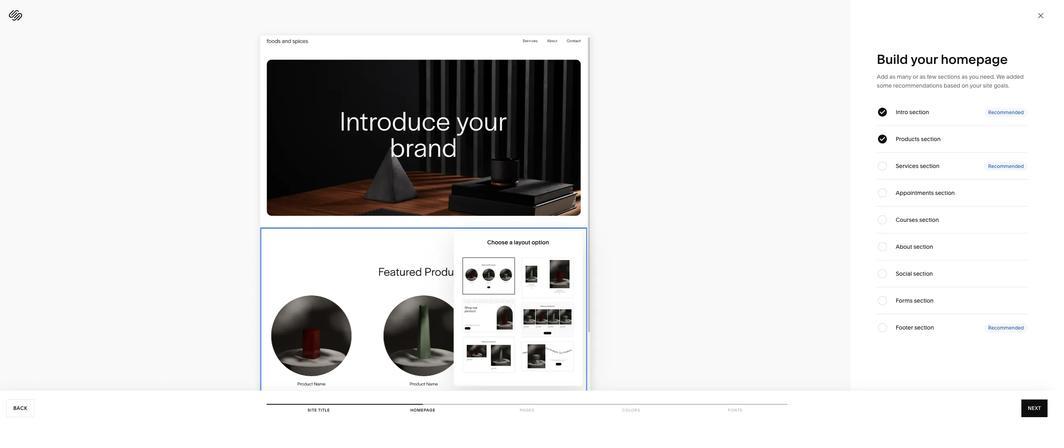 Task type: describe. For each thing, give the bounding box(es) containing it.
section for forms section
[[914, 298, 934, 305]]

next button
[[1021, 400, 1048, 418]]

section for footer section
[[914, 325, 934, 332]]

social
[[896, 271, 912, 278]]

forms section
[[896, 298, 934, 305]]

appointments section
[[896, 190, 955, 197]]

forms
[[896, 298, 913, 305]]

title
[[318, 409, 330, 413]]

layout
[[514, 239, 530, 246]]

about section
[[896, 244, 933, 251]]

site
[[308, 409, 317, 413]]

3 as from the left
[[962, 73, 968, 81]]

back button
[[6, 400, 34, 418]]

your inside add as many or as few sections as you need. we added some recommendations based on your site goals.
[[970, 82, 982, 89]]

or
[[913, 73, 918, 81]]

added
[[1006, 73, 1024, 81]]

products section with 3 products and shop button image
[[464, 259, 514, 294]]

1 as from the left
[[889, 73, 896, 81]]

section for about section
[[914, 244, 933, 251]]

colors
[[622, 409, 640, 413]]

homepage
[[410, 409, 435, 413]]

courses section
[[896, 217, 939, 224]]

products section
[[896, 136, 941, 143]]

social section
[[896, 271, 933, 278]]

0 horizontal spatial products section with scrolling text, image, and shop button image
[[464, 301, 514, 332]]

section for appointments section
[[935, 190, 955, 197]]

a
[[509, 239, 513, 246]]

homepage
[[941, 52, 1008, 67]]

2 as from the left
[[920, 73, 926, 81]]

section for services section
[[920, 163, 940, 170]]

on
[[962, 82, 969, 89]]



Task type: locate. For each thing, give the bounding box(es) containing it.
section for social section
[[913, 271, 933, 278]]

courses
[[896, 217, 918, 224]]

section right about
[[914, 244, 933, 251]]

your down you
[[970, 82, 982, 89]]

build
[[877, 52, 908, 67]]

1 vertical spatial your
[[970, 82, 982, 89]]

need.
[[980, 73, 995, 81]]

0 horizontal spatial your
[[911, 52, 938, 67]]

products
[[896, 136, 920, 143]]

based
[[944, 82, 960, 89]]

build your homepage
[[877, 52, 1008, 67]]

many
[[897, 73, 912, 81]]

section for products section
[[921, 136, 941, 143]]

products section with scrolling text, image, and shop button image down products section with 3 products and shop button image
[[464, 301, 514, 332]]

1 vertical spatial products section with two products image
[[464, 339, 514, 373]]

0 vertical spatial products section with two products image
[[523, 259, 573, 297]]

0 horizontal spatial as
[[889, 73, 896, 81]]

section right appointments
[[935, 190, 955, 197]]

sections
[[938, 73, 960, 81]]

3 recommended from the top
[[988, 325, 1024, 331]]

next
[[1028, 406, 1041, 412]]

as
[[889, 73, 896, 81], [920, 73, 926, 81], [962, 73, 968, 81]]

footer
[[896, 325, 913, 332]]

1 horizontal spatial products section with scrolling text, image, and shop button image
[[523, 344, 573, 371]]

0 vertical spatial recommended
[[988, 109, 1024, 115]]

services
[[896, 163, 919, 170]]

1 recommended from the top
[[988, 109, 1024, 115]]

you
[[969, 73, 979, 81]]

option
[[532, 239, 549, 246]]

choose a layout option
[[487, 239, 549, 246]]

site
[[983, 82, 992, 89]]

few
[[927, 73, 937, 81]]

recommended for intro section
[[988, 109, 1024, 115]]

2 recommended from the top
[[988, 163, 1024, 169]]

2 vertical spatial recommended
[[988, 325, 1024, 331]]

intro section
[[896, 109, 929, 116]]

choose
[[487, 239, 508, 246]]

0 horizontal spatial products section with two products image
[[464, 339, 514, 373]]

products section with scrolling text, image, and shop button image
[[464, 301, 514, 332], [523, 344, 573, 371]]

recommendations
[[893, 82, 942, 89]]

add
[[877, 73, 888, 81]]

section right 'forms'
[[914, 298, 934, 305]]

products section with scrolling text, image, and shop button image down 'products section with 4 products and shop button' image
[[523, 344, 573, 371]]

recommended for footer section
[[988, 325, 1024, 331]]

goals.
[[994, 82, 1010, 89]]

section for courses section
[[919, 217, 939, 224]]

section
[[909, 109, 929, 116], [921, 136, 941, 143], [920, 163, 940, 170], [935, 190, 955, 197], [919, 217, 939, 224], [914, 244, 933, 251], [913, 271, 933, 278], [914, 298, 934, 305], [914, 325, 934, 332]]

your up few
[[911, 52, 938, 67]]

section right services
[[920, 163, 940, 170]]

section right 'courses'
[[919, 217, 939, 224]]

add as many or as few sections as you need. we added some recommendations based on your site goals.
[[877, 73, 1024, 89]]

fonts
[[728, 409, 743, 413]]

section right social
[[913, 271, 933, 278]]

footer section
[[896, 325, 934, 332]]

back
[[13, 406, 27, 412]]

section right products
[[921, 136, 941, 143]]

1 vertical spatial recommended
[[988, 163, 1024, 169]]

2 horizontal spatial as
[[962, 73, 968, 81]]

services section
[[896, 163, 940, 170]]

products section with 4 products and shop button image
[[523, 304, 573, 337]]

as right "add"
[[889, 73, 896, 81]]

recommended for services section
[[988, 163, 1024, 169]]

some
[[877, 82, 892, 89]]

1 vertical spatial products section with scrolling text, image, and shop button image
[[523, 344, 573, 371]]

appointments
[[896, 190, 934, 197]]

section right footer
[[914, 325, 934, 332]]

1 horizontal spatial products section with two products image
[[523, 259, 573, 297]]

recommended
[[988, 109, 1024, 115], [988, 163, 1024, 169], [988, 325, 1024, 331]]

your
[[911, 52, 938, 67], [970, 82, 982, 89]]

pages
[[520, 409, 534, 413]]

about
[[896, 244, 912, 251]]

as up on
[[962, 73, 968, 81]]

we
[[996, 73, 1005, 81]]

0 vertical spatial your
[[911, 52, 938, 67]]

1 horizontal spatial your
[[970, 82, 982, 89]]

intro
[[896, 109, 908, 116]]

site title
[[308, 409, 330, 413]]

section for intro section
[[909, 109, 929, 116]]

0 vertical spatial products section with scrolling text, image, and shop button image
[[464, 301, 514, 332]]

as right or
[[920, 73, 926, 81]]

products section with two products image
[[523, 259, 573, 297], [464, 339, 514, 373]]

1 horizontal spatial as
[[920, 73, 926, 81]]

section right intro
[[909, 109, 929, 116]]



Task type: vqa. For each thing, say whether or not it's contained in the screenshot.
the helvetica corresponding to Secondary Button
no



